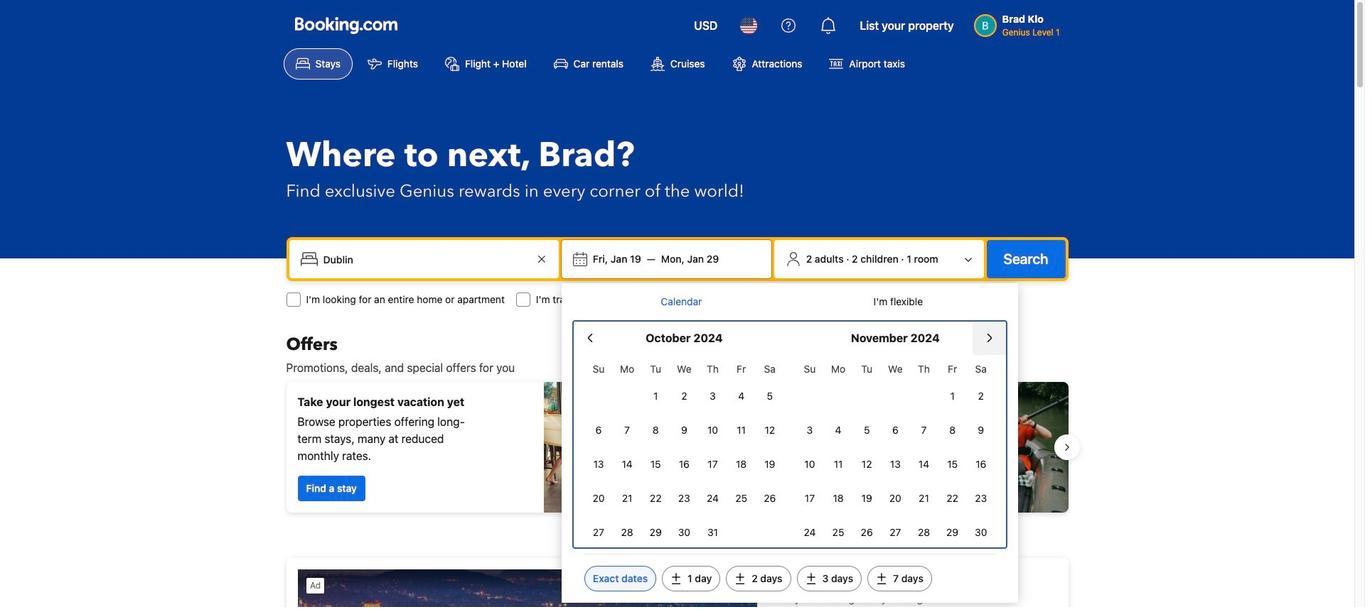 Task type: locate. For each thing, give the bounding box(es) containing it.
28 October 2024 checkbox
[[613, 518, 641, 549]]

7 October 2024 checkbox
[[613, 415, 641, 446]]

19 October 2024 checkbox
[[756, 449, 784, 481]]

21 October 2024 checkbox
[[613, 483, 641, 515]]

main content
[[275, 334, 1080, 608]]

10 November 2024 checkbox
[[795, 449, 824, 481]]

region
[[275, 377, 1080, 519]]

25 November 2024 checkbox
[[824, 518, 853, 549]]

15 November 2024 checkbox
[[938, 449, 967, 481]]

1 November 2024 checkbox
[[938, 381, 967, 412]]

14 November 2024 checkbox
[[910, 449, 938, 481]]

13 October 2024 checkbox
[[584, 449, 613, 481]]

tab list
[[573, 284, 1007, 322]]

your account menu brad klo genius level 1 element
[[974, 6, 1065, 39]]

16 November 2024 checkbox
[[967, 449, 995, 481]]

18 October 2024 checkbox
[[727, 449, 756, 481]]

29 October 2024 checkbox
[[641, 518, 670, 549]]

25 October 2024 checkbox
[[727, 483, 756, 515]]

progress bar
[[669, 525, 686, 530]]

20 October 2024 checkbox
[[584, 483, 613, 515]]

17 November 2024 checkbox
[[795, 483, 824, 515]]

3 October 2024 checkbox
[[698, 381, 727, 412]]

21 November 2024 checkbox
[[910, 483, 938, 515]]

22 October 2024 checkbox
[[641, 483, 670, 515]]

16 October 2024 checkbox
[[670, 449, 698, 481]]

0 horizontal spatial grid
[[584, 355, 784, 549]]

10 October 2024 checkbox
[[698, 415, 727, 446]]

26 October 2024 checkbox
[[756, 483, 784, 515]]

grid
[[584, 355, 784, 549], [795, 355, 995, 549]]

31 October 2024 checkbox
[[698, 518, 727, 549]]

12 October 2024 checkbox
[[756, 415, 784, 446]]

17 October 2024 checkbox
[[698, 449, 727, 481]]

18 November 2024 checkbox
[[824, 483, 853, 515]]

2 November 2024 checkbox
[[967, 381, 995, 412]]

5 October 2024 checkbox
[[756, 381, 784, 412]]

11 November 2024 checkbox
[[824, 449, 853, 481]]

8 November 2024 checkbox
[[938, 415, 967, 446]]

6 November 2024 checkbox
[[881, 415, 910, 446]]

1 horizontal spatial grid
[[795, 355, 995, 549]]

27 October 2024 checkbox
[[584, 518, 613, 549]]

8 October 2024 checkbox
[[641, 415, 670, 446]]

11 October 2024 checkbox
[[727, 415, 756, 446]]

5 November 2024 checkbox
[[853, 415, 881, 446]]



Task type: vqa. For each thing, say whether or not it's contained in the screenshot.
17
no



Task type: describe. For each thing, give the bounding box(es) containing it.
7 November 2024 checkbox
[[910, 415, 938, 446]]

30 October 2024 checkbox
[[670, 518, 698, 549]]

22 November 2024 checkbox
[[938, 483, 967, 515]]

30 November 2024 checkbox
[[967, 518, 995, 549]]

15 October 2024 checkbox
[[641, 449, 670, 481]]

booking.com image
[[295, 17, 397, 34]]

24 November 2024 checkbox
[[795, 518, 824, 549]]

1 October 2024 checkbox
[[641, 381, 670, 412]]

26 November 2024 checkbox
[[853, 518, 881, 549]]

20 November 2024 checkbox
[[881, 483, 910, 515]]

27 November 2024 checkbox
[[881, 518, 910, 549]]

2 October 2024 checkbox
[[670, 381, 698, 412]]

12 November 2024 checkbox
[[853, 449, 881, 481]]

14 October 2024 checkbox
[[613, 449, 641, 481]]

9 November 2024 checkbox
[[967, 415, 995, 446]]

24 October 2024 checkbox
[[698, 483, 727, 515]]

19 November 2024 checkbox
[[853, 483, 881, 515]]

1 grid from the left
[[584, 355, 784, 549]]

13 November 2024 checkbox
[[881, 449, 910, 481]]

a young girl and woman kayak on a river image
[[683, 383, 1068, 513]]

take your longest vacation yet image
[[544, 383, 672, 513]]

Where are you going? field
[[317, 247, 533, 272]]

23 November 2024 checkbox
[[967, 483, 995, 515]]

4 November 2024 checkbox
[[824, 415, 853, 446]]

4 October 2024 checkbox
[[727, 381, 756, 412]]

2 grid from the left
[[795, 355, 995, 549]]

6 October 2024 checkbox
[[584, 415, 613, 446]]

23 October 2024 checkbox
[[670, 483, 698, 515]]

3 November 2024 checkbox
[[795, 415, 824, 446]]

9 October 2024 checkbox
[[670, 415, 698, 446]]

28 November 2024 checkbox
[[910, 518, 938, 549]]

29 November 2024 checkbox
[[938, 518, 967, 549]]



